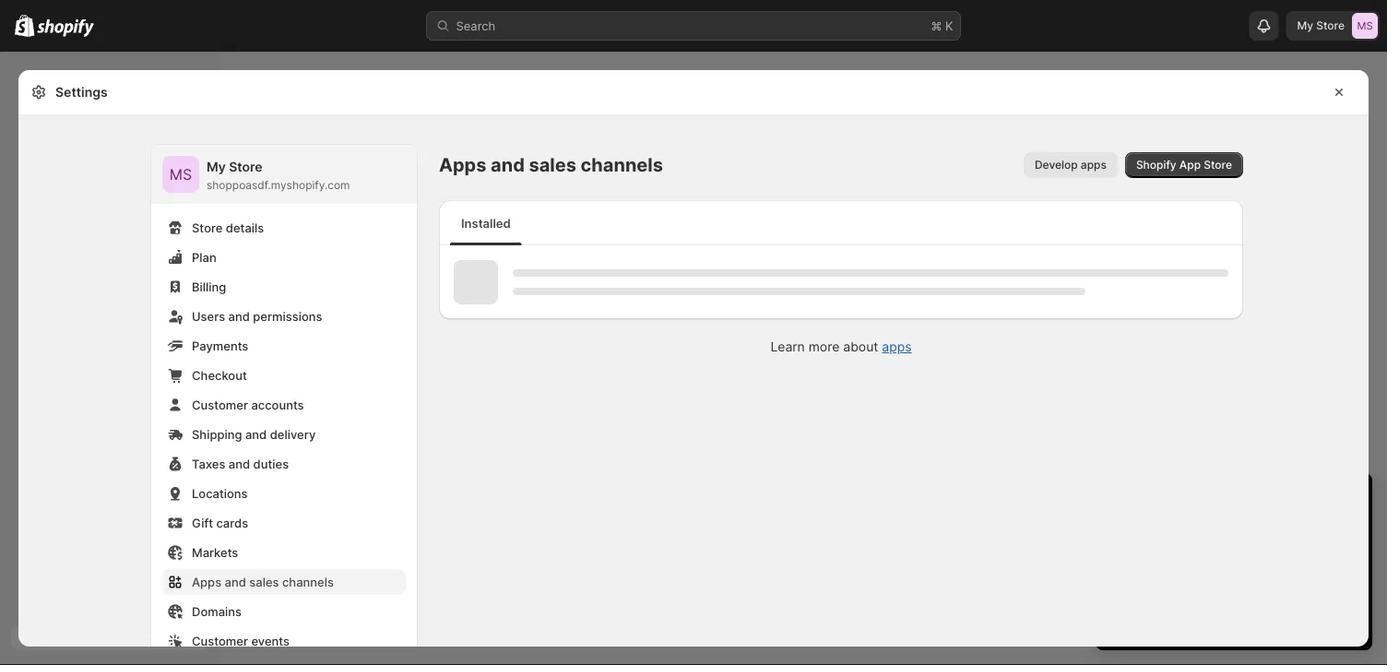 Task type: locate. For each thing, give the bounding box(es) containing it.
my inside my store shoppoasdf.myshopify.com
[[207, 159, 226, 175]]

apps right develop
[[1081, 158, 1107, 172]]

k
[[946, 18, 953, 33]]

1 vertical spatial customer
[[192, 634, 248, 648]]

store
[[1317, 19, 1345, 32], [1204, 158, 1232, 172], [229, 159, 263, 175], [192, 220, 223, 235]]

0 vertical spatial my
[[1297, 19, 1314, 32]]

store up plan
[[192, 220, 223, 235]]

store left my store image
[[1317, 19, 1345, 32]]

apps and sales channels link
[[162, 569, 406, 595]]

locations link
[[162, 481, 406, 506]]

shoppoasdf.myshopify.com
[[207, 178, 350, 192]]

0 horizontal spatial sales
[[249, 575, 279, 589]]

1 vertical spatial my
[[207, 159, 226, 175]]

apps
[[439, 154, 487, 176], [192, 575, 221, 589]]

shopify app store
[[1136, 158, 1232, 172]]

and for taxes and duties link on the bottom
[[229, 457, 250, 471]]

apps down markets
[[192, 575, 221, 589]]

details
[[226, 220, 264, 235]]

store inside store details "link"
[[192, 220, 223, 235]]

gift cards
[[192, 516, 248, 530]]

1 vertical spatial sales
[[249, 575, 279, 589]]

checkout link
[[162, 363, 406, 388]]

settings dialog
[[18, 70, 1369, 665]]

apps up installed
[[439, 154, 487, 176]]

store inside my store shoppoasdf.myshopify.com
[[229, 159, 263, 175]]

delivery
[[270, 427, 316, 441]]

shipping and delivery link
[[162, 422, 406, 447]]

apps and sales channels up installed
[[439, 154, 663, 176]]

shopify
[[1136, 158, 1177, 172]]

1 horizontal spatial channels
[[581, 154, 663, 176]]

sales
[[529, 154, 577, 176], [249, 575, 279, 589]]

customer accounts link
[[162, 392, 406, 418]]

1 vertical spatial apps
[[882, 339, 912, 355]]

0 vertical spatial customer
[[192, 398, 248, 412]]

duties
[[253, 457, 289, 471]]

payments link
[[162, 333, 406, 359]]

and for 'users and permissions' link at the top left of page
[[228, 309, 250, 323]]

my
[[1297, 19, 1314, 32], [207, 159, 226, 175]]

customer down domains
[[192, 634, 248, 648]]

apps inside shop settings menu element
[[192, 575, 221, 589]]

0 horizontal spatial apps
[[882, 339, 912, 355]]

domains link
[[162, 599, 406, 624]]

plan link
[[162, 244, 406, 270]]

dialog
[[1376, 70, 1387, 665]]

1 horizontal spatial shopify image
[[37, 19, 94, 37]]

develop apps link
[[1024, 152, 1118, 178]]

1 horizontal spatial my
[[1297, 19, 1314, 32]]

customer
[[192, 398, 248, 412], [192, 634, 248, 648]]

installed button
[[446, 201, 526, 245]]

0 horizontal spatial channels
[[282, 575, 334, 589]]

1 vertical spatial channels
[[282, 575, 334, 589]]

and down "customer accounts"
[[245, 427, 267, 441]]

markets link
[[162, 540, 406, 565]]

2 customer from the top
[[192, 634, 248, 648]]

and for apps and sales channels link
[[225, 575, 246, 589]]

develop apps
[[1035, 158, 1107, 172]]

1 horizontal spatial apps
[[439, 154, 487, 176]]

shopify app store link
[[1125, 152, 1243, 178]]

and
[[491, 154, 525, 176], [228, 309, 250, 323], [245, 427, 267, 441], [229, 457, 250, 471], [225, 575, 246, 589]]

customer down checkout
[[192, 398, 248, 412]]

accounts
[[251, 398, 304, 412]]

and right users
[[228, 309, 250, 323]]

0 vertical spatial sales
[[529, 154, 577, 176]]

apps
[[1081, 158, 1107, 172], [882, 339, 912, 355]]

cards
[[216, 516, 248, 530]]

customer events
[[192, 634, 290, 648]]

1 horizontal spatial apps and sales channels
[[439, 154, 663, 176]]

apps and sales channels down markets link
[[192, 575, 334, 589]]

and up installed
[[491, 154, 525, 176]]

channels
[[581, 154, 663, 176], [282, 575, 334, 589]]

store details
[[192, 220, 264, 235]]

0 vertical spatial apps
[[1081, 158, 1107, 172]]

0 horizontal spatial apps and sales channels
[[192, 575, 334, 589]]

1 vertical spatial apps
[[192, 575, 221, 589]]

1 customer from the top
[[192, 398, 248, 412]]

1 vertical spatial apps and sales channels
[[192, 575, 334, 589]]

and right 'taxes'
[[229, 457, 250, 471]]

shipping and delivery
[[192, 427, 316, 441]]

store up shoppoasdf.myshopify.com on the top left of the page
[[229, 159, 263, 175]]

⌘
[[931, 18, 942, 33]]

payments
[[192, 339, 248, 353]]

my right my store icon
[[207, 159, 226, 175]]

my left my store image
[[1297, 19, 1314, 32]]

0 vertical spatial channels
[[581, 154, 663, 176]]

⌘ k
[[931, 18, 953, 33]]

customer for customer events
[[192, 634, 248, 648]]

3 days left in your trial element
[[1096, 521, 1373, 650]]

my store shoppoasdf.myshopify.com
[[207, 159, 350, 192]]

0 vertical spatial apps
[[439, 154, 487, 176]]

shopify image
[[15, 14, 34, 37], [37, 19, 94, 37]]

apps and sales channels
[[439, 154, 663, 176], [192, 575, 334, 589]]

store right the app at the right of the page
[[1204, 158, 1232, 172]]

0 horizontal spatial my
[[207, 159, 226, 175]]

apps right about
[[882, 339, 912, 355]]

0 horizontal spatial apps
[[192, 575, 221, 589]]

and up domains
[[225, 575, 246, 589]]



Task type: vqa. For each thing, say whether or not it's contained in the screenshot.
The Search Customers TEXT BOX
no



Task type: describe. For each thing, give the bounding box(es) containing it.
develop
[[1035, 158, 1078, 172]]

plan
[[192, 250, 217, 264]]

gift cards link
[[162, 510, 406, 536]]

customer for customer accounts
[[192, 398, 248, 412]]

shipping
[[192, 427, 242, 441]]

my for my store
[[1297, 19, 1314, 32]]

my store
[[1297, 19, 1345, 32]]

permissions
[[253, 309, 322, 323]]

1 horizontal spatial apps
[[1081, 158, 1107, 172]]

checkout
[[192, 368, 247, 382]]

gift
[[192, 516, 213, 530]]

my store image
[[162, 156, 199, 193]]

taxes
[[192, 457, 225, 471]]

and for "shipping and delivery" link
[[245, 427, 267, 441]]

installed
[[461, 216, 511, 230]]

sales inside shop settings menu element
[[249, 575, 279, 589]]

users and permissions
[[192, 309, 322, 323]]

shop settings menu element
[[151, 145, 417, 665]]

1 horizontal spatial sales
[[529, 154, 577, 176]]

domains
[[192, 604, 242, 618]]

0 horizontal spatial shopify image
[[15, 14, 34, 37]]

learn more about apps
[[771, 339, 912, 355]]

taxes and duties link
[[162, 451, 406, 477]]

my for my store shoppoasdf.myshopify.com
[[207, 159, 226, 175]]

store details link
[[162, 215, 406, 241]]

more
[[809, 339, 840, 355]]

search
[[456, 18, 496, 33]]

users and permissions link
[[162, 303, 406, 329]]

apps and sales channels inside apps and sales channels link
[[192, 575, 334, 589]]

app
[[1180, 158, 1201, 172]]

settings
[[55, 84, 108, 100]]

about
[[843, 339, 879, 355]]

customer events link
[[162, 628, 406, 654]]

my store image
[[1352, 13, 1378, 39]]

customer accounts
[[192, 398, 304, 412]]

channels inside shop settings menu element
[[282, 575, 334, 589]]

taxes and duties
[[192, 457, 289, 471]]

users
[[192, 309, 225, 323]]

apps link
[[882, 339, 912, 355]]

events
[[251, 634, 290, 648]]

store inside shopify app store link
[[1204, 158, 1232, 172]]

markets
[[192, 545, 238, 559]]

billing link
[[162, 274, 406, 300]]

0 vertical spatial apps and sales channels
[[439, 154, 663, 176]]

ms button
[[162, 156, 199, 193]]

learn
[[771, 339, 805, 355]]

billing
[[192, 279, 226, 294]]

locations
[[192, 486, 248, 500]]



